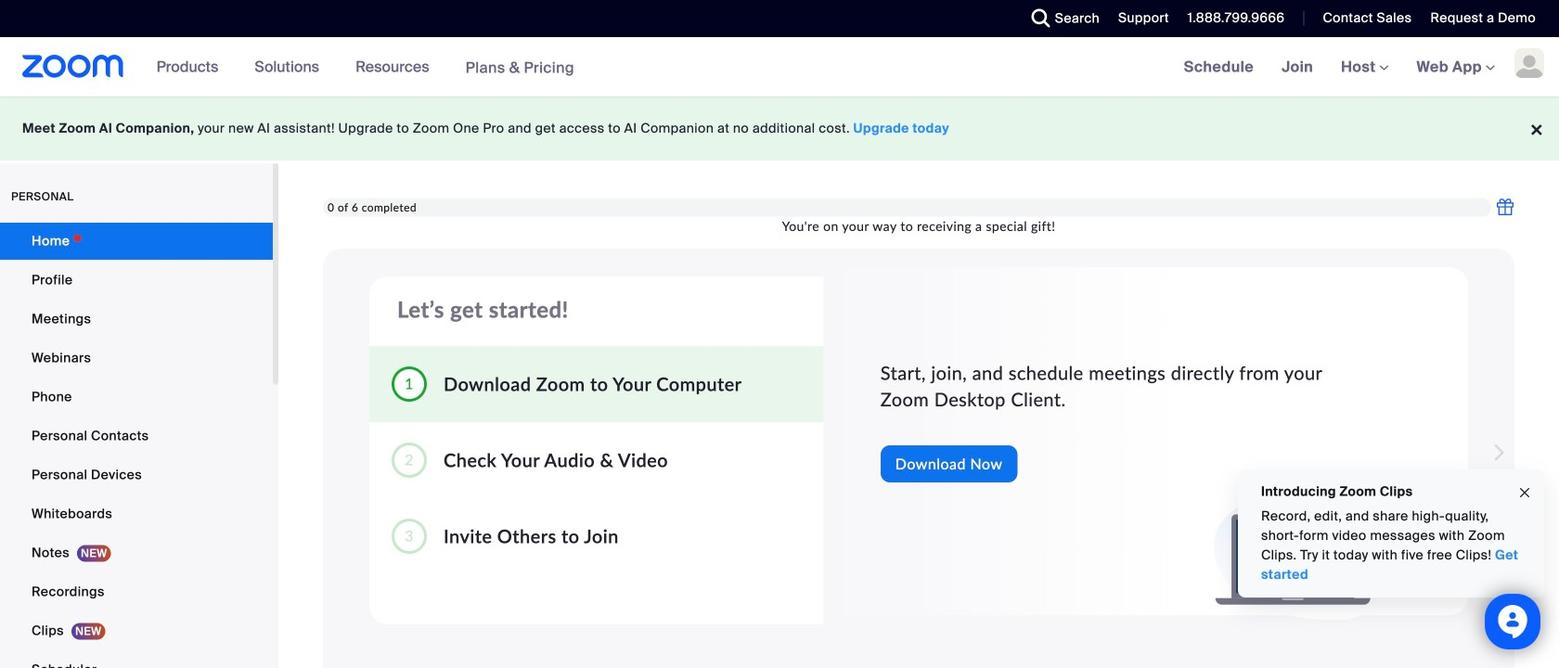Task type: locate. For each thing, give the bounding box(es) containing it.
banner
[[0, 37, 1560, 98]]

next image
[[1482, 434, 1508, 472]]

zoom logo image
[[22, 55, 124, 78]]

close image
[[1518, 483, 1533, 504]]

footer
[[0, 97, 1560, 161]]



Task type: describe. For each thing, give the bounding box(es) containing it.
profile picture image
[[1515, 48, 1545, 78]]

meetings navigation
[[1170, 37, 1560, 98]]

product information navigation
[[143, 37, 589, 98]]

personal menu menu
[[0, 223, 273, 668]]



Task type: vqa. For each thing, say whether or not it's contained in the screenshot.
personal menu menu
yes



